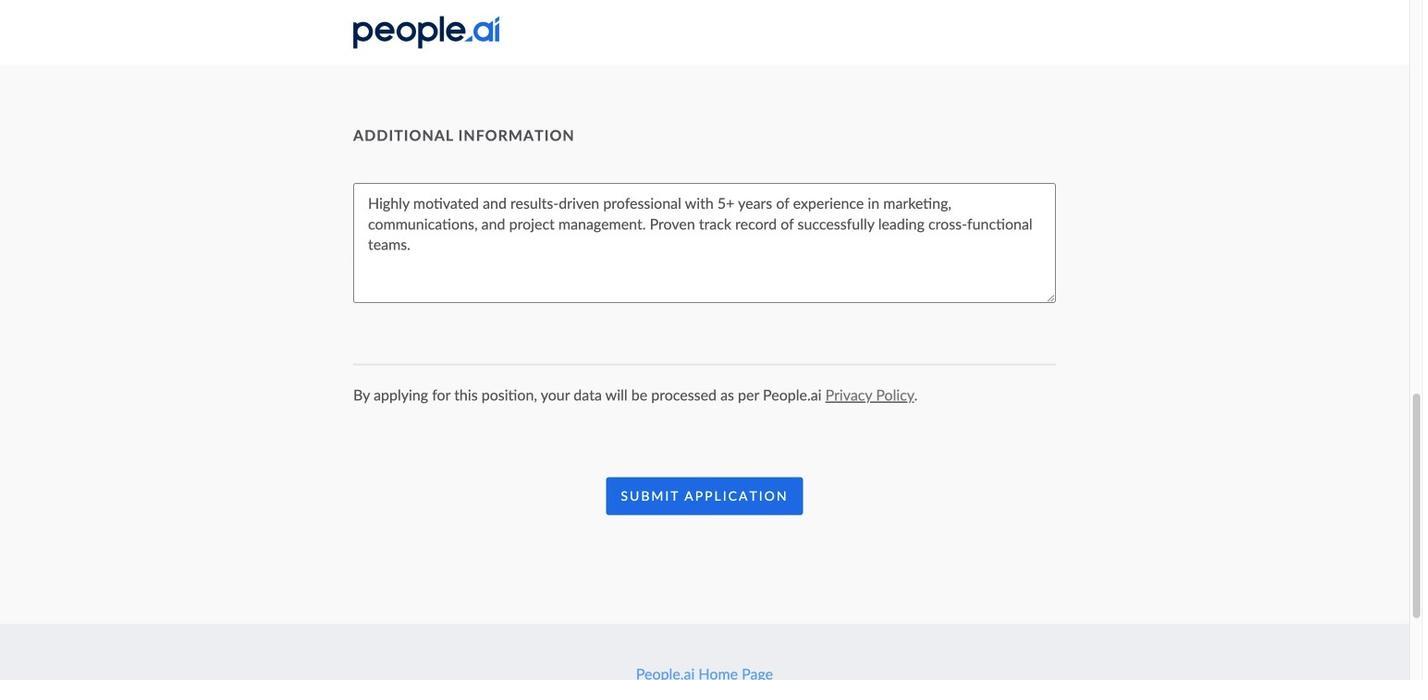Task type: locate. For each thing, give the bounding box(es) containing it.
None text field
[[561, 0, 1013, 35]]

people.ai logo image
[[353, 16, 499, 49]]



Task type: describe. For each thing, give the bounding box(es) containing it.
Add a cover letter or anything else you want to share. text field
[[353, 183, 1056, 303]]



Task type: vqa. For each thing, say whether or not it's contained in the screenshot.
Text Box
yes



